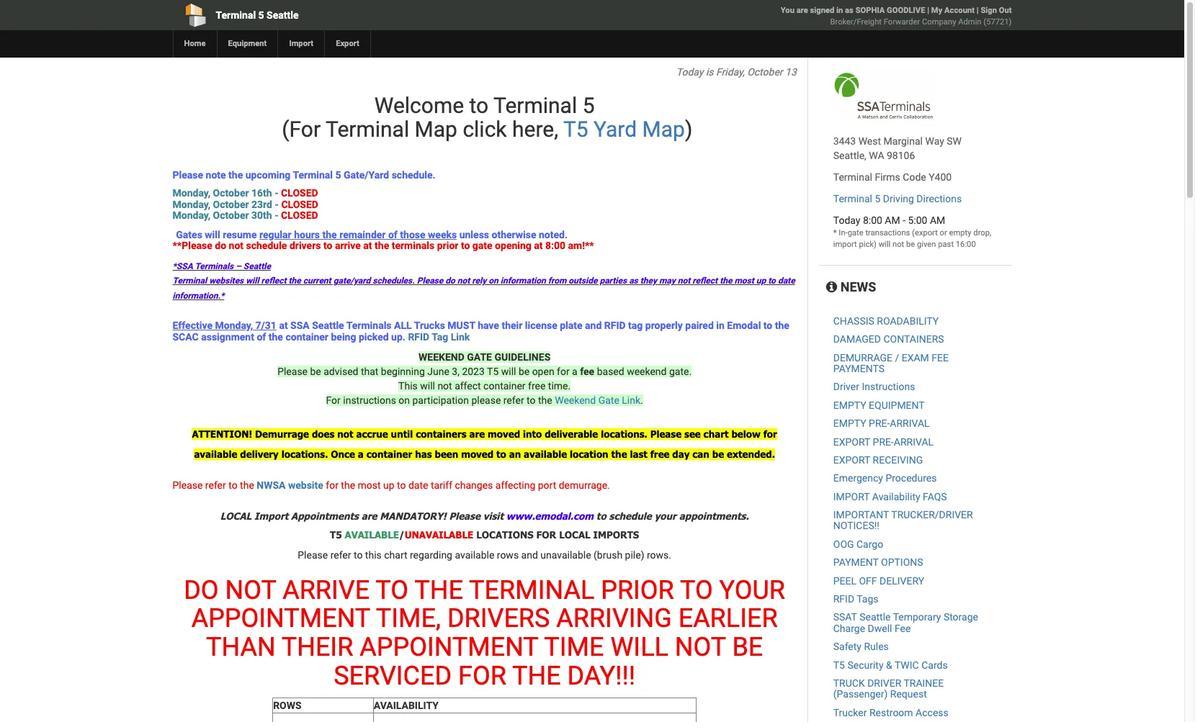 Task type: vqa. For each thing, say whether or not it's contained in the screenshot.
beginning
yes



Task type: locate. For each thing, give the bounding box(es) containing it.
t5 down 'safety'
[[834, 660, 845, 671]]

please down attention!
[[173, 480, 203, 492]]

0 vertical spatial free
[[528, 381, 546, 392]]

link right the tag on the top left
[[451, 331, 470, 343]]

as inside *ssa terminals – seattle terminal websites will reflect the current gate/yard schedules. please do not rely on information from outside parties as they may not reflect the most up to date information.*
[[629, 276, 638, 286]]

to
[[470, 93, 489, 118], [324, 240, 333, 252], [461, 240, 470, 252], [768, 276, 776, 286], [764, 320, 773, 332], [527, 395, 536, 406], [497, 449, 507, 461], [229, 480, 238, 492], [397, 480, 406, 492], [597, 511, 607, 522], [354, 550, 363, 561]]

up up mandatory!
[[383, 480, 395, 492]]

rfid down 'peel' at the right bottom of page
[[834, 594, 855, 605]]

1 vertical spatial arrival
[[894, 436, 934, 448]]

empty
[[950, 228, 972, 238]]

not right the do
[[225, 576, 276, 606]]

0 vertical spatial in
[[837, 6, 844, 15]]

nwsa website link
[[257, 480, 324, 492]]

0 horizontal spatial /
[[399, 530, 405, 541]]

is
[[706, 66, 714, 78]]

1 horizontal spatial /
[[895, 352, 900, 364]]

link inside weekend gate guidelines please be advised that beginning june 3, 2023 t5 will be open for a fee based weekend gate. this will not affect container free time. for instructions on participation please refer to the weekend gate link .
[[622, 395, 641, 406]]

appointment
[[191, 604, 370, 634], [360, 633, 539, 663]]

please note the upcoming terminal 5 gate/yard schedule. monday, october 16th - closed monday, october 23rd - closed monday, october 30th - closed
[[173, 169, 436, 221]]

&
[[887, 660, 893, 671]]

(57721)
[[984, 17, 1012, 27]]

gate up import
[[848, 228, 864, 238]]

import inside local import appointments are mandatory! please visit www.emodal.com to schedule your appointments. t5 available / unavailable locations for local imports
[[254, 511, 288, 522]]

0 horizontal spatial of
[[257, 331, 266, 343]]

noted.
[[539, 229, 568, 240]]

0 horizontal spatial to
[[376, 576, 409, 606]]

2 vertical spatial refer
[[331, 550, 351, 561]]

today up in-
[[834, 215, 861, 226]]

terminals left the all
[[346, 320, 392, 332]]

| left sign
[[977, 6, 979, 15]]

am up or
[[930, 215, 946, 226]]

0 horizontal spatial map
[[415, 117, 458, 142]]

terminal
[[216, 9, 256, 21], [494, 93, 577, 118], [326, 117, 410, 142], [293, 169, 333, 181], [834, 172, 873, 183], [834, 193, 873, 205], [173, 276, 207, 286]]

on inside weekend gate guidelines please be advised that beginning june 3, 2023 t5 will be open for a fee based weekend gate. this will not affect container free time. for instructions on participation please refer to the weekend gate link .
[[399, 395, 410, 406]]

the down once
[[341, 480, 355, 492]]

the down time.
[[538, 395, 553, 406]]

the inside please note the upcoming terminal 5 gate/yard schedule. monday, october 16th - closed monday, october 23rd - closed monday, october 30th - closed
[[229, 169, 243, 181]]

1 vertical spatial for
[[764, 429, 778, 440]]

seattle,
[[834, 150, 867, 161]]

peel
[[834, 576, 857, 587]]

to inside at ssa seattle terminals all trucks must have their license plate and rfid tag properly paired in emodal to the scac assignment of the container being picked up.
[[764, 320, 773, 332]]

opening
[[495, 240, 532, 252]]

local import appointments are mandatory! please visit www.emodal.com to schedule your appointments. t5 available / unavailable locations for local imports
[[220, 511, 749, 541]]

seattle inside the chassis roadability damaged containers demurrage / exam fee payments driver instructions empty equipment empty pre-arrival export pre-arrival export receiving emergency procedures import availability faqs important trucker/driver notices!! oog cargo payment options peel off delivery rfid tags ssat seattle temporary storage charge dwell fee safety rules t5 security & twic cards truck driver trainee (passenger) request trucker restroom access
[[860, 612, 891, 624]]

and right the plate
[[585, 320, 602, 332]]

0 horizontal spatial and
[[522, 550, 538, 561]]

seattle down tags
[[860, 612, 891, 624]]

1 horizontal spatial up
[[757, 276, 766, 286]]

rfid
[[605, 320, 626, 332], [408, 331, 430, 343], [834, 594, 855, 605]]

please inside *ssa terminals – seattle terminal websites will reflect the current gate/yard schedules. please do not rely on information from outside parties as they may not reflect the most up to date information.*
[[417, 276, 443, 286]]

please right schedules.
[[417, 276, 443, 286]]

date left tariff
[[409, 480, 428, 492]]

gate.
[[670, 366, 692, 378]]

drivers
[[290, 240, 321, 252]]

available down attention!
[[194, 449, 237, 461]]

at right arrive
[[364, 240, 372, 252]]

1 vertical spatial locations.
[[282, 449, 328, 461]]

0 horizontal spatial for
[[326, 480, 339, 492]]

as inside you are signed in as sophia goodlive | my account | sign out broker/freight forwarder company admin (57721)
[[846, 6, 854, 15]]

west
[[859, 136, 882, 147]]

0 vertical spatial 8:00
[[863, 215, 883, 226]]

0 vertical spatial on
[[489, 276, 499, 286]]

drivers
[[448, 604, 550, 634]]

please inside please note the upcoming terminal 5 gate/yard schedule. monday, october 16th - closed monday, october 23rd - closed monday, october 30th - closed
[[173, 169, 203, 181]]

1 horizontal spatial chart
[[704, 429, 729, 440]]

3 closed from the top
[[281, 210, 318, 221]]

do inside *ssa terminals – seattle terminal websites will reflect the current gate/yard schedules. please do not rely on information from outside parties as they may not reflect the most up to date information.*
[[446, 276, 455, 286]]

terminals inside *ssa terminals – seattle terminal websites will reflect the current gate/yard schedules. please do not rely on information from outside parties as they may not reflect the most up to date information.*
[[195, 262, 234, 272]]

regarding
[[410, 550, 453, 561]]

1 closed from the top
[[281, 188, 318, 199]]

damaged containers link
[[834, 334, 945, 345]]

1 horizontal spatial schedule
[[609, 511, 652, 522]]

to inside *ssa terminals – seattle terminal websites will reflect the current gate/yard schedules. please do not rely on information from outside parties as they may not reflect the most up to date information.*
[[768, 276, 776, 286]]

1 vertical spatial schedule
[[609, 511, 652, 522]]

free inside weekend gate guidelines please be advised that beginning june 3, 2023 t5 will be open for a fee based weekend gate. this will not affect container free time. for instructions on participation please refer to the weekend gate link .
[[528, 381, 546, 392]]

demurrage.
[[559, 480, 610, 492]]

1 vertical spatial on
[[399, 395, 410, 406]]

into
[[523, 429, 542, 440]]

0 horizontal spatial container
[[286, 331, 329, 343]]

up.
[[391, 331, 406, 343]]

to down open
[[527, 395, 536, 406]]

1 vertical spatial of
[[257, 331, 266, 343]]

1 vertical spatial refer
[[205, 480, 226, 492]]

locations. up last
[[601, 429, 648, 440]]

do inside "gates will resume regular hours the remainder of those weeks unless otherwise noted. **please do not schedule drivers to arrive at the terminals prior to gate opening at 8:00 am!**"
[[215, 240, 226, 252]]

of inside at ssa seattle terminals all trucks must have their license plate and rfid tag properly paired in emodal to the scac assignment of the container being picked up.
[[257, 331, 266, 343]]

up up emodal
[[757, 276, 766, 286]]

not inside weekend gate guidelines please be advised that beginning june 3, 2023 t5 will be open for a fee based weekend gate. this will not affect container free time. for instructions on participation please refer to the weekend gate link .
[[438, 381, 452, 392]]

for down www.emodal.com
[[537, 530, 557, 541]]

0 vertical spatial pre-
[[869, 418, 890, 430]]

1 vertical spatial in
[[717, 320, 725, 332]]

at inside at ssa seattle terminals all trucks must have their license plate and rfid tag properly paired in emodal to the scac assignment of the container being picked up.
[[279, 320, 288, 332]]

1 vertical spatial date
[[409, 480, 428, 492]]

1 vertical spatial today
[[834, 215, 861, 226]]

are up 'available'
[[362, 511, 377, 522]]

0 horizontal spatial terminals
[[195, 262, 234, 272]]

terminal 5 seattle image
[[834, 72, 934, 120]]

chassis roadability damaged containers demurrage / exam fee payments driver instructions empty equipment empty pre-arrival export pre-arrival export receiving emergency procedures import availability faqs important trucker/driver notices!! oog cargo payment options peel off delivery rfid tags ssat seattle temporary storage charge dwell fee safety rules t5 security & twic cards truck driver trainee (passenger) request trucker restroom access
[[834, 316, 979, 719]]

2 horizontal spatial at
[[534, 240, 543, 252]]

chart
[[704, 429, 729, 440], [384, 550, 408, 561]]

8:00 left 'am!**'
[[546, 240, 566, 252]]

reflect left current
[[261, 276, 287, 286]]

export
[[834, 436, 871, 448], [834, 455, 871, 466]]

your
[[655, 511, 677, 522]]

must
[[448, 320, 475, 332]]

2 horizontal spatial for
[[764, 429, 778, 440]]

locations. down does
[[282, 449, 328, 461]]

temporary
[[893, 612, 942, 624]]

container inside at ssa seattle terminals all trucks must have their license plate and rfid tag properly paired in emodal to the scac assignment of the container being picked up.
[[286, 331, 329, 343]]

1 horizontal spatial today
[[834, 215, 861, 226]]

sign out link
[[981, 6, 1012, 15]]

welcome
[[375, 93, 464, 118]]

1 horizontal spatial the
[[512, 661, 561, 692]]

1 horizontal spatial container
[[367, 449, 412, 461]]

0 horizontal spatial as
[[629, 276, 638, 286]]

0 horizontal spatial at
[[279, 320, 288, 332]]

free left day
[[651, 449, 670, 461]]

october left 23rd
[[213, 199, 249, 210]]

refer inside weekend gate guidelines please be advised that beginning june 3, 2023 t5 will be open for a fee based weekend gate. this will not affect container free time. for instructions on participation please refer to the weekend gate link .
[[504, 395, 524, 406]]

for
[[326, 395, 341, 406]]

location
[[570, 449, 609, 461]]

import left the export link
[[289, 39, 314, 48]]

past
[[939, 240, 954, 249]]

do right **please
[[215, 240, 226, 252]]

the left the day!!!
[[512, 661, 561, 692]]

local up unavailable at bottom left
[[559, 530, 591, 541]]

1 export from the top
[[834, 436, 871, 448]]

to left an
[[497, 449, 507, 461]]

equipment link
[[217, 30, 278, 58]]

refer
[[504, 395, 524, 406], [205, 480, 226, 492], [331, 550, 351, 561]]

ssat
[[834, 612, 857, 624]]

gate inside today                                                                                                                                                                                                                                                                                                                                                                                                                                                                                                                                                                                                                                                                                                           8:00 am - 5:00 am * in-gate transactions (export or empty drop, import pick) will not be given past 16:00
[[848, 228, 864, 238]]

0 horizontal spatial date
[[409, 480, 428, 492]]

export up export receiving link
[[834, 436, 871, 448]]

5 right here,
[[583, 93, 595, 118]]

0 vertical spatial locations.
[[601, 429, 648, 440]]

0 horizontal spatial refer
[[205, 480, 226, 492]]

0 vertical spatial the
[[415, 576, 463, 606]]

once
[[331, 449, 355, 461]]

0 horizontal spatial most
[[358, 480, 381, 492]]

seattle right ssa
[[312, 320, 344, 332]]

to left info circle image
[[768, 276, 776, 286]]

available
[[345, 530, 399, 541]]

are inside attention! demurrage does not accrue until containers are moved into deliverable locations. please see chart below for available delivery locations. once a container has been moved to an available location the last free day can be extended.
[[470, 429, 485, 440]]

date inside *ssa terminals – seattle terminal websites will reflect the current gate/yard schedules. please do not rely on information from outside parties as they may not reflect the most up to date information.*
[[778, 276, 795, 286]]

are right you
[[797, 6, 809, 15]]

am up transactions
[[885, 215, 901, 226]]

will
[[205, 229, 220, 240], [879, 240, 891, 249], [246, 276, 259, 286], [501, 366, 516, 378], [420, 381, 435, 392]]

1 vertical spatial local
[[559, 530, 591, 541]]

chassis roadability link
[[834, 316, 939, 327]]

1 horizontal spatial rfid
[[605, 320, 626, 332]]

export receiving link
[[834, 455, 923, 466]]

to inside weekend gate guidelines please be advised that beginning june 3, 2023 t5 will be open for a fee based weekend gate. this will not affect container free time. for instructions on participation please refer to the weekend gate link .
[[527, 395, 536, 406]]

/ left exam
[[895, 352, 900, 364]]

not left be
[[675, 633, 726, 663]]

upcoming
[[246, 169, 291, 181]]

map right yard
[[643, 117, 685, 142]]

at left ssa
[[279, 320, 288, 332]]

license
[[525, 320, 558, 332]]

to right emodal
[[764, 320, 773, 332]]

schedule down 30th
[[246, 240, 287, 252]]

1 vertical spatial chart
[[384, 550, 408, 561]]

not
[[229, 240, 244, 252], [893, 240, 905, 249], [457, 276, 470, 286], [678, 276, 691, 286], [438, 381, 452, 392], [337, 429, 354, 440]]

of left those
[[388, 229, 398, 240]]

moved up an
[[488, 429, 520, 440]]

free down open
[[528, 381, 546, 392]]

time,
[[376, 604, 441, 634]]

0 vertical spatial of
[[388, 229, 398, 240]]

1 horizontal spatial for
[[537, 530, 557, 541]]

please
[[173, 169, 203, 181], [417, 276, 443, 286], [278, 366, 308, 378], [651, 429, 682, 440], [173, 480, 203, 492], [449, 511, 481, 522], [298, 550, 328, 561]]

0 horizontal spatial am
[[885, 215, 901, 226]]

1 empty from the top
[[834, 400, 867, 411]]

seattle
[[267, 9, 299, 21], [243, 262, 271, 272], [312, 320, 344, 332], [860, 612, 891, 624]]

import availability faqs link
[[834, 491, 948, 503]]

t5 right 2023
[[487, 366, 499, 378]]

3443 west marginal way sw seattle, wa 98106
[[834, 136, 962, 161]]

see
[[685, 429, 701, 440]]

0 vertical spatial not
[[225, 576, 276, 606]]

of inside "gates will resume regular hours the remainder of those weeks unless otherwise noted. **please do not schedule drivers to arrive at the terminals prior to gate opening at 8:00 am!**"
[[388, 229, 398, 240]]

not up "participation"
[[438, 381, 452, 392]]

the right emodal
[[775, 320, 790, 332]]

rfid right up.
[[408, 331, 430, 343]]

the left terminals
[[375, 240, 389, 252]]

1 vertical spatial moved
[[461, 449, 494, 461]]

0 vertical spatial as
[[846, 6, 854, 15]]

to right welcome
[[470, 93, 489, 118]]

a left fee on the bottom left of page
[[572, 366, 578, 378]]

1 horizontal spatial in
[[837, 6, 844, 15]]

0 horizontal spatial do
[[215, 240, 226, 252]]

please
[[472, 395, 501, 406]]

0 vertical spatial up
[[757, 276, 766, 286]]

last
[[630, 449, 648, 461]]

available down into
[[524, 449, 567, 461]]

will inside "gates will resume regular hours the remainder of those weeks unless otherwise noted. **please do not schedule drivers to arrive at the terminals prior to gate opening at 8:00 am!**"
[[205, 229, 220, 240]]

chart right see
[[704, 429, 729, 440]]

1 horizontal spatial most
[[735, 276, 754, 286]]

arrive
[[283, 576, 370, 606]]

0 vertical spatial today
[[677, 66, 704, 78]]

or
[[940, 228, 948, 238]]

refer right please
[[504, 395, 524, 406]]

closed
[[281, 188, 318, 199], [281, 199, 319, 210], [281, 210, 318, 221]]

0 vertical spatial chart
[[704, 429, 729, 440]]

most up 'available'
[[358, 480, 381, 492]]

moved
[[488, 429, 520, 440], [461, 449, 494, 461]]

nwsa
[[257, 480, 286, 492]]

1 vertical spatial container
[[484, 381, 526, 392]]

0 vertical spatial schedule
[[246, 240, 287, 252]]

the
[[229, 169, 243, 181], [323, 229, 337, 240], [375, 240, 389, 252], [289, 276, 301, 286], [720, 276, 733, 286], [775, 320, 790, 332], [269, 331, 283, 343], [538, 395, 553, 406], [612, 449, 627, 461], [240, 480, 254, 492], [341, 480, 355, 492]]

0 vertical spatial local
[[220, 511, 252, 522]]

schedules.
[[373, 276, 415, 286]]

of
[[388, 229, 398, 240], [257, 331, 266, 343]]

chart inside attention! demurrage does not accrue until containers are moved into deliverable locations. please see chart below for available delivery locations. once a container has been moved to an available location the last free day can be extended.
[[704, 429, 729, 440]]

container inside weekend gate guidelines please be advised that beginning june 3, 2023 t5 will be open for a fee based weekend gate. this will not affect container free time. for instructions on participation please refer to the weekend gate link .
[[484, 381, 526, 392]]

not inside "gates will resume regular hours the remainder of those weeks unless otherwise noted. **please do not schedule drivers to arrive at the terminals prior to gate opening at 8:00 am!**"
[[229, 240, 244, 252]]

cards
[[922, 660, 948, 671]]

refer down attention!
[[205, 480, 226, 492]]

2 | from the left
[[977, 6, 979, 15]]

1 horizontal spatial gate
[[848, 228, 864, 238]]

pre- down the empty equipment "link"
[[869, 418, 890, 430]]

please inside weekend gate guidelines please be advised that beginning june 3, 2023 t5 will be open for a fee based weekend gate. this will not affect container free time. for instructions on participation please refer to the weekend gate link .
[[278, 366, 308, 378]]

5 left driving
[[875, 193, 881, 205]]

2 horizontal spatial rfid
[[834, 594, 855, 605]]

0 horizontal spatial up
[[383, 480, 395, 492]]

pile)
[[625, 550, 645, 561]]

my account link
[[932, 6, 975, 15]]

in right the paired
[[717, 320, 725, 332]]

local down 'delivery'
[[220, 511, 252, 522]]

0 vertical spatial date
[[778, 276, 795, 286]]

security
[[848, 660, 884, 671]]

8:00 up transactions
[[863, 215, 883, 226]]

date left info circle image
[[778, 276, 795, 286]]

1 vertical spatial do
[[446, 276, 455, 286]]

0 horizontal spatial gate
[[473, 240, 493, 252]]

0 horizontal spatial rfid
[[408, 331, 430, 343]]

1 vertical spatial empty
[[834, 418, 867, 430]]

1 horizontal spatial as
[[846, 6, 854, 15]]

most up emodal
[[735, 276, 754, 286]]

gate inside "gates will resume regular hours the remainder of those weeks unless otherwise noted. **please do not schedule drivers to arrive at the terminals prior to gate opening at 8:00 am!**"
[[473, 240, 493, 252]]

here,
[[512, 117, 559, 142]]

refer left the this
[[331, 550, 351, 561]]

empty down driver
[[834, 400, 867, 411]]

export pre-arrival link
[[834, 436, 934, 448]]

please left note
[[173, 169, 203, 181]]

not inside today                                                                                                                                                                                                                                                                                                                                                                                                                                                                                                                                                                                                                                                                                                           8:00 am - 5:00 am * in-gate transactions (export or empty drop, import pick) will not be given past 16:00
[[893, 240, 905, 249]]

a inside weekend gate guidelines please be advised that beginning june 3, 2023 t5 will be open for a fee based weekend gate. this will not affect container free time. for instructions on participation please refer to the weekend gate link .
[[572, 366, 578, 378]]

0 vertical spatial link
[[451, 331, 470, 343]]

in inside you are signed in as sophia goodlive | my account | sign out broker/freight forwarder company admin (57721)
[[837, 6, 844, 15]]

0 horizontal spatial for
[[458, 661, 507, 692]]

today                                                                                                                                                                                                                                                                                                                                                                                                                                                                                                                                                                                                                                                                                                           8:00 am - 5:00 am * in-gate transactions (export or empty drop, import pick) will not be given past 16:00
[[834, 215, 992, 249]]

most inside *ssa terminals – seattle terminal websites will reflect the current gate/yard schedules. please do not rely on information from outside parties as they may not reflect the most up to date information.*
[[735, 276, 754, 286]]

2 map from the left
[[643, 117, 685, 142]]

terminals up websites
[[195, 262, 234, 272]]

1 horizontal spatial available
[[455, 550, 495, 561]]

up inside *ssa terminals – seattle terminal websites will reflect the current gate/yard schedules. please do not rely on information from outside parties as they may not reflect the most up to date information.*
[[757, 276, 766, 286]]

will right websites
[[246, 276, 259, 286]]

changes
[[455, 480, 493, 492]]

are down please
[[470, 429, 485, 440]]

request
[[891, 689, 927, 701]]

1 horizontal spatial map
[[643, 117, 685, 142]]

8:00 inside today                                                                                                                                                                                                                                                                                                                                                                                                                                                                                                                                                                                                                                                                                                           8:00 am - 5:00 am * in-gate transactions (export or empty drop, import pick) will not be given past 16:00
[[863, 215, 883, 226]]

today inside today                                                                                                                                                                                                                                                                                                                                                                                                                                                                                                                                                                                                                                                                                                           8:00 am - 5:00 am * in-gate transactions (export or empty drop, import pick) will not be given past 16:00
[[834, 215, 861, 226]]

2 horizontal spatial container
[[484, 381, 526, 392]]

terminal inside please note the upcoming terminal 5 gate/yard schedule. monday, october 16th - closed monday, october 23rd - closed monday, october 30th - closed
[[293, 169, 333, 181]]

2 horizontal spatial available
[[524, 449, 567, 461]]

as left they
[[629, 276, 638, 286]]

0 horizontal spatial in
[[717, 320, 725, 332]]

directions
[[917, 193, 962, 205]]

/ inside local import appointments are mandatory! please visit www.emodal.com to schedule your appointments. t5 available / unavailable locations for local imports
[[399, 530, 405, 541]]

be inside attention! demurrage does not accrue until containers are moved into deliverable locations. please see chart below for available delivery locations. once a container has been moved to an available location the last free day can be extended.
[[713, 449, 724, 461]]

gate left opening
[[473, 240, 493, 252]]

1 horizontal spatial refer
[[331, 550, 351, 561]]

t5 down appointments
[[330, 530, 342, 541]]

terminals
[[392, 240, 435, 252]]

1 vertical spatial /
[[399, 530, 405, 541]]

1 horizontal spatial date
[[778, 276, 795, 286]]

2 to from the left
[[680, 576, 713, 606]]

from
[[548, 276, 567, 286]]

be left given on the top of the page
[[907, 240, 916, 249]]

*ssa
[[173, 262, 193, 272]]

5 inside please note the upcoming terminal 5 gate/yard schedule. monday, october 16th - closed monday, october 23rd - closed monday, october 30th - closed
[[336, 169, 341, 181]]

local
[[220, 511, 252, 522], [559, 530, 591, 541]]

container left being at the top left
[[286, 331, 329, 343]]

schedule inside local import appointments are mandatory! please visit www.emodal.com to schedule your appointments. t5 available / unavailable locations for local imports
[[609, 511, 652, 522]]

1 horizontal spatial terminals
[[346, 320, 392, 332]]

empty
[[834, 400, 867, 411], [834, 418, 867, 430]]

0 vertical spatial a
[[572, 366, 578, 378]]

rules
[[864, 642, 889, 653]]

arrival down equipment
[[890, 418, 930, 430]]

container down until at bottom
[[367, 449, 412, 461]]

trucks
[[414, 320, 445, 332]]

import down nwsa
[[254, 511, 288, 522]]

will down transactions
[[879, 240, 891, 249]]

to up imports
[[597, 511, 607, 522]]

please up arrive
[[298, 550, 328, 561]]

paired
[[686, 320, 714, 332]]

1 vertical spatial are
[[470, 429, 485, 440]]

1 vertical spatial 8:00
[[546, 240, 566, 252]]

prior
[[437, 240, 459, 252]]

1 horizontal spatial |
[[977, 6, 979, 15]]

0 vertical spatial terminals
[[195, 262, 234, 272]]

out
[[999, 6, 1012, 15]]

moved right the been
[[461, 449, 494, 461]]

be inside today                                                                                                                                                                                                                                                                                                                                                                                                                                                                                                                                                                                                                                                                                                           8:00 am - 5:00 am * in-gate transactions (export or empty drop, import pick) will not be given past 16:00
[[907, 240, 916, 249]]

will down june in the bottom of the page
[[420, 381, 435, 392]]

0 horizontal spatial 8:00
[[546, 240, 566, 252]]

refer for please refer to this chart regarding available rows and unavailable (brush pile) rows.
[[331, 550, 351, 561]]

on right rely
[[489, 276, 499, 286]]

earlier
[[679, 604, 778, 634]]

emergency
[[834, 473, 884, 485]]

seattle inside *ssa terminals – seattle terminal websites will reflect the current gate/yard schedules. please do not rely on information from outside parties as they may not reflect the most up to date information.*
[[243, 262, 271, 272]]

have
[[478, 320, 499, 332]]

5 inside welcome to terminal 5 (for terminal map click here, t5 yard map )
[[583, 93, 595, 118]]

5 left gate/yard
[[336, 169, 341, 181]]

- left 5:00
[[903, 215, 906, 226]]

seattle right the –
[[243, 262, 271, 272]]

0 vertical spatial arrival
[[890, 418, 930, 430]]

1 horizontal spatial on
[[489, 276, 499, 286]]

the inside attention! demurrage does not accrue until containers are moved into deliverable locations. please see chart below for available delivery locations. once a container has been moved to an available location the last free day can be extended.
[[612, 449, 627, 461]]

1 vertical spatial up
[[383, 480, 395, 492]]

1 horizontal spatial link
[[622, 395, 641, 406]]

terminal 5 driving directions link
[[834, 193, 962, 205]]

0 vertical spatial export
[[834, 436, 871, 448]]

0 vertical spatial refer
[[504, 395, 524, 406]]

refer for please refer to the nwsa website for the most up to date tariff changes affecting port demurrage.
[[205, 480, 226, 492]]

the inside weekend gate guidelines please be advised that beginning june 3, 2023 t5 will be open for a fee based weekend gate. this will not affect container free time. for instructions on participation please refer to the weekend gate link .
[[538, 395, 553, 406]]

0 horizontal spatial on
[[399, 395, 410, 406]]

1 horizontal spatial do
[[446, 276, 455, 286]]



Task type: describe. For each thing, give the bounding box(es) containing it.
note
[[206, 169, 226, 181]]

restroom
[[870, 708, 914, 719]]

weekend
[[627, 366, 667, 378]]

for inside attention! demurrage does not accrue until containers are moved into deliverable locations. please see chart below for available delivery locations. once a container has been moved to an available location the last free day can be extended.
[[764, 429, 778, 440]]

free inside attention! demurrage does not accrue until containers are moved into deliverable locations. please see chart below for available delivery locations. once a container has been moved to an available location the last free day can be extended.
[[651, 449, 670, 461]]

1 horizontal spatial local
[[559, 530, 591, 541]]

empty pre-arrival link
[[834, 418, 930, 430]]

today for today is friday, october 13
[[677, 66, 704, 78]]

to inside attention! demurrage does not accrue until containers are moved into deliverable locations. please see chart below for available delivery locations. once a container has been moved to an available location the last free day can be extended.
[[497, 449, 507, 461]]

to up mandatory!
[[397, 480, 406, 492]]

instructions
[[343, 395, 396, 406]]

open
[[532, 366, 555, 378]]

that
[[361, 366, 379, 378]]

1 vertical spatial pre-
[[873, 436, 894, 448]]

weekend gate link link
[[555, 395, 641, 406]]

storage
[[944, 612, 979, 624]]

sign
[[981, 6, 997, 15]]

time.
[[548, 381, 571, 392]]

remainder
[[340, 229, 386, 240]]

the left nwsa
[[240, 480, 254, 492]]

information
[[501, 276, 546, 286]]

websites
[[209, 276, 244, 286]]

goodlive
[[887, 6, 926, 15]]

payment options link
[[834, 557, 924, 569]]

export
[[336, 39, 360, 48]]

1 vertical spatial and
[[522, 550, 538, 561]]

to right prior
[[461, 240, 470, 252]]

peel off delivery link
[[834, 576, 925, 587]]

will
[[611, 633, 669, 663]]

*
[[834, 228, 837, 238]]

attention!
[[192, 429, 252, 440]]

0 horizontal spatial link
[[451, 331, 470, 343]]

in inside at ssa seattle terminals all trucks must have their license plate and rfid tag properly paired in emodal to the scac assignment of the container being picked up.
[[717, 320, 725, 332]]

twic
[[895, 660, 919, 671]]

1 horizontal spatial locations.
[[601, 429, 648, 440]]

ssa
[[291, 320, 310, 332]]

admin
[[959, 17, 982, 27]]

for inside local import appointments are mandatory! please visit www.emodal.com to schedule your appointments. t5 available / unavailable locations for local imports
[[537, 530, 557, 541]]

availability
[[374, 701, 439, 712]]

emodal
[[727, 320, 761, 332]]

terminals inside at ssa seattle terminals all trucks must have their license plate and rfid tag properly paired in emodal to the scac assignment of the container being picked up.
[[346, 320, 392, 332]]

important
[[834, 510, 889, 521]]

2 vertical spatial for
[[326, 480, 339, 492]]

signed
[[811, 6, 835, 15]]

2 am from the left
[[930, 215, 946, 226]]

2 closed from the top
[[281, 199, 319, 210]]

0 horizontal spatial chart
[[384, 550, 408, 561]]

2 export from the top
[[834, 455, 871, 466]]

1 vertical spatial the
[[512, 661, 561, 692]]

for inside do not arrive to the terminal prior to your appointment time, drivers arriving earlier than their appointment time will not be serviced for the day!!!
[[458, 661, 507, 692]]

guidelines
[[495, 352, 551, 363]]

to inside local import appointments are mandatory! please visit www.emodal.com to schedule your appointments. t5 available / unavailable locations for local imports
[[597, 511, 607, 522]]

to left the this
[[354, 550, 363, 561]]

- right 16th
[[275, 188, 279, 199]]

7/31
[[256, 320, 277, 332]]

demurrage
[[255, 429, 309, 440]]

1 map from the left
[[415, 117, 458, 142]]

october down note
[[213, 188, 249, 199]]

tags
[[857, 594, 879, 605]]

t5 security & twic cards link
[[834, 660, 948, 671]]

0 vertical spatial moved
[[488, 429, 520, 440]]

to left arrive
[[324, 240, 333, 252]]

you are signed in as sophia goodlive | my account | sign out broker/freight forwarder company admin (57721)
[[781, 6, 1012, 27]]

sophia
[[856, 6, 885, 15]]

and inside at ssa seattle terminals all trucks must have their license plate and rfid tag properly paired in emodal to the scac assignment of the container being picked up.
[[585, 320, 602, 332]]

participation
[[413, 395, 469, 406]]

rfid inside the chassis roadability damaged containers demurrage / exam fee payments driver instructions empty equipment empty pre-arrival export pre-arrival export receiving emergency procedures import availability faqs important trucker/driver notices!! oog cargo payment options peel off delivery rfid tags ssat seattle temporary storage charge dwell fee safety rules t5 security & twic cards truck driver trainee (passenger) request trucker restroom access
[[834, 594, 855, 605]]

properly
[[646, 320, 683, 332]]

the left current
[[289, 276, 301, 286]]

- inside today                                                                                                                                                                                                                                                                                                                                                                                                                                                                                                                                                                                                                                                                                                           8:00 am - 5:00 am * in-gate transactions (export or empty drop, import pick) will not be given past 16:00
[[903, 215, 906, 226]]

schedule.
[[392, 169, 436, 181]]

unavailable
[[541, 550, 591, 561]]

1 to from the left
[[376, 576, 409, 606]]

prior
[[601, 576, 674, 606]]

1 | from the left
[[928, 6, 930, 15]]

please inside attention! demurrage does not accrue until containers are moved into deliverable locations. please see chart below for available delivery locations. once a container has been moved to an available location the last free day can be extended.
[[651, 429, 682, 440]]

delivery
[[240, 449, 279, 461]]

rfid tag link link
[[408, 331, 473, 343]]

import
[[834, 491, 870, 503]]

1 vertical spatial most
[[358, 480, 381, 492]]

notices!!
[[834, 521, 880, 532]]

t5 inside welcome to terminal 5 (for terminal map click here, t5 yard map )
[[564, 117, 589, 142]]

seattle inside at ssa seattle terminals all trucks must have their license plate and rfid tag properly paired in emodal to the scac assignment of the container being picked up.
[[312, 320, 344, 332]]

23rd
[[252, 199, 272, 210]]

be down guidelines
[[519, 366, 530, 378]]

terminal 5 driving directions
[[834, 193, 962, 205]]

will down guidelines
[[501, 366, 516, 378]]

below
[[732, 429, 761, 440]]

on inside *ssa terminals – seattle terminal websites will reflect the current gate/yard schedules. please do not rely on information from outside parties as they may not reflect the most up to date information.*
[[489, 276, 499, 286]]

at ssa seattle terminals all trucks must have their license plate and rfid tag properly paired in emodal to the scac assignment of the container being picked up.
[[173, 320, 790, 343]]

home link
[[173, 30, 217, 58]]

are inside local import appointments are mandatory! please visit www.emodal.com to schedule your appointments. t5 available / unavailable locations for local imports
[[362, 511, 377, 522]]

an
[[509, 449, 521, 461]]

given
[[918, 240, 937, 249]]

5 up equipment
[[258, 9, 264, 21]]

please inside local import appointments are mandatory! please visit www.emodal.com to schedule your appointments. t5 available / unavailable locations for local imports
[[449, 511, 481, 522]]

0 horizontal spatial locations.
[[282, 449, 328, 461]]

t5 inside the chassis roadability damaged containers demurrage / exam fee payments driver instructions empty equipment empty pre-arrival export pre-arrival export receiving emergency procedures import availability faqs important trucker/driver notices!! oog cargo payment options peel off delivery rfid tags ssat seattle temporary storage charge dwell fee safety rules t5 security & twic cards truck driver trainee (passenger) request trucker restroom access
[[834, 660, 845, 671]]

98106
[[887, 150, 916, 161]]

the up emodal
[[720, 276, 733, 286]]

- right 23rd
[[275, 199, 279, 210]]

ssat seattle temporary storage charge dwell fee link
[[834, 612, 979, 635]]

info circle image
[[827, 281, 838, 294]]

tag
[[432, 331, 448, 343]]

rfid inside at ssa seattle terminals all trucks must have their license plate and rfid tag properly paired in emodal to the scac assignment of the container being picked up.
[[605, 320, 626, 332]]

5:00
[[908, 215, 928, 226]]

tariff
[[431, 480, 453, 492]]

wa
[[869, 150, 885, 161]]

a inside attention! demurrage does not accrue until containers are moved into deliverable locations. please see chart below for available delivery locations. once a container has been moved to an available location the last free day can be extended.
[[358, 449, 364, 461]]

being
[[331, 331, 356, 343]]

to left nwsa
[[229, 480, 238, 492]]

container inside attention! demurrage does not accrue until containers are moved into deliverable locations. please see chart below for available delivery locations. once a container has been moved to an available location the last free day can be extended.
[[367, 449, 412, 461]]

the right hours
[[323, 229, 337, 240]]

not right "may"
[[678, 276, 691, 286]]

driving
[[883, 193, 915, 205]]

the left ssa
[[269, 331, 283, 343]]

- right 30th
[[275, 210, 279, 221]]

until
[[391, 429, 413, 440]]

fee
[[932, 352, 949, 364]]

not left rely
[[457, 276, 470, 286]]

weekend
[[419, 352, 465, 363]]

2 empty from the top
[[834, 418, 867, 430]]

plate
[[560, 320, 583, 332]]

1 am from the left
[[885, 215, 901, 226]]

truck
[[834, 678, 865, 690]]

0 vertical spatial import
[[289, 39, 314, 48]]

do not arrive to the terminal prior to your appointment time, drivers arriving earlier than their appointment time will not be serviced for the day!!!
[[184, 576, 786, 692]]

exam
[[902, 352, 930, 364]]

0 horizontal spatial available
[[194, 449, 237, 461]]

charge
[[834, 623, 866, 635]]

1 vertical spatial not
[[675, 633, 726, 663]]

0 horizontal spatial the
[[415, 576, 463, 606]]

not inside attention! demurrage does not accrue until containers are moved into deliverable locations. please see chart below for available delivery locations. once a container has been moved to an available location the last free day can be extended.
[[337, 429, 354, 440]]

seattle inside the terminal 5 seattle link
[[267, 9, 299, 21]]

this
[[365, 550, 382, 561]]

16:00
[[956, 240, 976, 249]]

trucker/driver
[[892, 510, 974, 521]]

be left advised at bottom
[[310, 366, 321, 378]]

2 reflect from the left
[[693, 276, 718, 286]]

access
[[916, 708, 949, 719]]

rfid tags link
[[834, 594, 879, 605]]

tag
[[629, 320, 643, 332]]

october up the resume
[[213, 210, 249, 221]]

than
[[206, 633, 276, 663]]

your
[[720, 576, 786, 606]]

schedule inside "gates will resume regular hours the remainder of those weeks unless otherwise noted. **please do not schedule drivers to arrive at the terminals prior to gate opening at 8:00 am!**"
[[246, 240, 287, 252]]

8:00 inside "gates will resume regular hours the remainder of those weeks unless otherwise noted. **please do not schedule drivers to arrive at the terminals prior to gate opening at 8:00 am!**"
[[546, 240, 566, 252]]

will inside *ssa terminals – seattle terminal websites will reflect the current gate/yard schedules. please do not rely on information from outside parties as they may not reflect the most up to date information.*
[[246, 276, 259, 286]]

1 reflect from the left
[[261, 276, 287, 286]]

delivery
[[880, 576, 925, 587]]

advised
[[324, 366, 359, 378]]

roadability
[[877, 316, 939, 327]]

t5 inside local import appointments are mandatory! please visit www.emodal.com to schedule your appointments. t5 available / unavailable locations for local imports
[[330, 530, 342, 541]]

please refer to this chart regarding available rows and unavailable (brush pile) rows.
[[298, 550, 672, 561]]

resume
[[223, 229, 257, 240]]

trucker
[[834, 708, 867, 719]]

for inside weekend gate guidelines please be advised that beginning june 3, 2023 t5 will be open for a fee based weekend gate. this will not affect container free time. for instructions on participation please refer to the weekend gate link .
[[557, 366, 570, 378]]

0 horizontal spatial local
[[220, 511, 252, 522]]

equipment
[[228, 39, 267, 48]]

drop,
[[974, 228, 992, 238]]

/ inside the chassis roadability damaged containers demurrage / exam fee payments driver instructions empty equipment empty pre-arrival export pre-arrival export receiving emergency procedures import availability faqs important trucker/driver notices!! oog cargo payment options peel off delivery rfid tags ssat seattle temporary storage charge dwell fee safety rules t5 security & twic cards truck driver trainee (passenger) request trucker restroom access
[[895, 352, 900, 364]]

(export
[[913, 228, 938, 238]]

will inside today                                                                                                                                                                                                                                                                                                                                                                                                                                                                                                                                                                                                                                                                                                           8:00 am - 5:00 am * in-gate transactions (export or empty drop, import pick) will not be given past 16:00
[[879, 240, 891, 249]]

today for today                                                                                                                                                                                                                                                                                                                                                                                                                                                                                                                                                                                                                                                                                                           8:00 am - 5:00 am * in-gate transactions (export or empty drop, import pick) will not be given past 16:00
[[834, 215, 861, 226]]

october left 13
[[748, 66, 783, 78]]

terminal inside *ssa terminals – seattle terminal websites will reflect the current gate/yard schedules. please do not rely on information from outside parties as they may not reflect the most up to date information.*
[[173, 276, 207, 286]]

can
[[693, 449, 710, 461]]

1 horizontal spatial at
[[364, 240, 372, 252]]

june
[[428, 366, 450, 378]]

t5 inside weekend gate guidelines please be advised that beginning june 3, 2023 t5 will be open for a fee based weekend gate. this will not affect container free time. for instructions on participation please refer to the weekend gate link .
[[487, 366, 499, 378]]

damaged
[[834, 334, 881, 345]]

are inside you are signed in as sophia goodlive | my account | sign out broker/freight forwarder company admin (57721)
[[797, 6, 809, 15]]

to inside welcome to terminal 5 (for terminal map click here, t5 yard map )
[[470, 93, 489, 118]]



